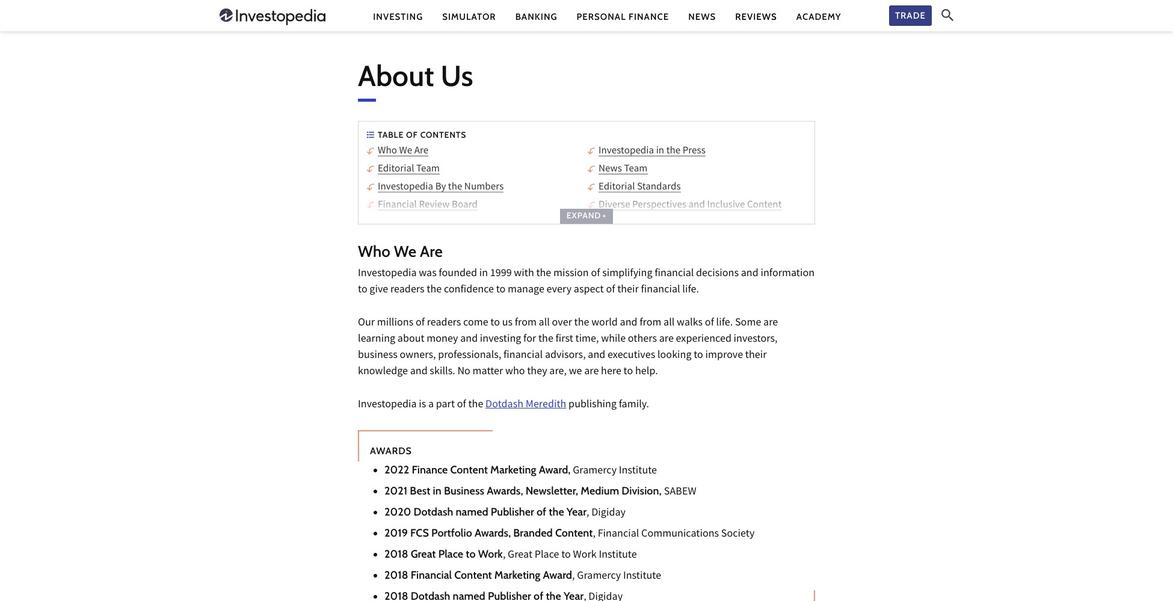 Task type: describe. For each thing, give the bounding box(es) containing it.
of right part
[[457, 397, 466, 414]]

0 vertical spatial marketing
[[491, 464, 537, 477]]

1 all from the left
[[539, 315, 550, 332]]

matter
[[473, 364, 503, 380]]

to left manage
[[496, 282, 506, 299]]

experienced
[[676, 332, 732, 348]]

help.
[[636, 364, 658, 380]]

news for news
[[689, 11, 717, 22]]

2 work from the left
[[573, 548, 597, 564]]

1 work from the left
[[478, 548, 503, 561]]

the right "over"
[[575, 315, 590, 332]]

trade
[[896, 10, 927, 21]]

investing link
[[373, 11, 423, 23]]

investopedia inside who we are investopedia was founded in 1999 with the mission of simplifying financial decisions and information to give readers the confidence to manage every aspect of their financial life.
[[358, 266, 417, 282]]

standards
[[638, 180, 681, 195]]

some
[[736, 315, 762, 332]]

checking
[[398, 216, 438, 231]]

academy link
[[797, 11, 842, 23]]

0 horizontal spatial are
[[585, 364, 599, 380]]

in inside who we are investopedia was founded in 1999 with the mission of simplifying financial decisions and information to give readers the confidence to manage every aspect of their financial life.
[[480, 266, 488, 282]]

executives
[[608, 348, 656, 364]]

the left confidence
[[427, 282, 442, 299]]

information
[[761, 266, 815, 282]]

2021
[[385, 485, 408, 498]]

fact
[[378, 216, 396, 231]]

table
[[378, 129, 404, 140]]

financial left 'decisions'
[[655, 266, 694, 282]]

reviews link
[[736, 11, 778, 23]]

improve
[[706, 348, 744, 364]]

perspectives
[[633, 198, 687, 213]]

are,
[[550, 364, 567, 380]]

here
[[601, 364, 622, 380]]

content down year
[[556, 527, 593, 540]]

contents
[[421, 129, 467, 140]]

no
[[458, 364, 471, 380]]

about
[[398, 332, 425, 348]]

1 vertical spatial financial
[[598, 527, 640, 543]]

finance for 2022 finance content marketing award, gramercy institute 2021 best in business awards, newsletter, medium division, sabew 2020 dotdash named publisher of the year , digiday 2019 fcs portfolio awards, branded content , financial communications society 2018 great place to work , great place to work institute 2018 financial content marketing award , gramercy institute
[[412, 464, 448, 477]]

0 vertical spatial institute
[[619, 464, 657, 480]]

publisher
[[491, 506, 535, 519]]

diverse
[[599, 198, 631, 213]]

reviews
[[736, 11, 778, 22]]

simulator
[[443, 11, 496, 22]]

the right 'with'
[[537, 266, 552, 282]]

editorial standards link
[[599, 180, 681, 195]]

investopedia inside "news team investopedia by the numbers"
[[378, 180, 434, 195]]

digiday
[[592, 506, 626, 522]]

business
[[444, 485, 485, 498]]

learning
[[358, 332, 396, 348]]

2 2018 from the top
[[385, 569, 409, 582]]

looking
[[658, 348, 692, 364]]

2020
[[385, 506, 411, 519]]

who for who we are investopedia was founded in 1999 with the mission of simplifying financial decisions and information to give readers the confidence to manage every aspect of their financial life.
[[358, 242, 391, 261]]

inclusive
[[708, 198, 746, 213]]

we
[[569, 364, 583, 380]]

over
[[552, 315, 573, 332]]

1 horizontal spatial are
[[660, 332, 674, 348]]

2 vertical spatial institute
[[624, 569, 662, 585]]

of up 'who we are' link
[[406, 129, 418, 140]]

personal finance link
[[577, 11, 670, 23]]

us
[[441, 58, 474, 93]]

knowledge
[[358, 364, 408, 380]]

mission
[[554, 266, 589, 282]]

manage
[[508, 282, 545, 299]]

professionals,
[[438, 348, 502, 364]]

are for who we are
[[415, 144, 429, 159]]

to down the portfolio
[[466, 548, 476, 561]]

founded
[[439, 266, 477, 282]]

in inside 2022 finance content marketing award, gramercy institute 2021 best in business awards, newsletter, medium division, sabew 2020 dotdash named publisher of the year , digiday 2019 fcs portfolio awards, branded content , financial communications society 2018 great place to work , great place to work institute 2018 financial content marketing award , gramercy institute
[[433, 485, 442, 498]]

for
[[524, 332, 537, 348]]

1 vertical spatial awards,
[[475, 527, 511, 540]]

a
[[429, 397, 434, 414]]

who we are investopedia was founded in 1999 with the mission of simplifying financial decisions and information to give readers the confidence to manage every aspect of their financial life.
[[358, 242, 815, 299]]

with
[[514, 266, 534, 282]]

and right money at the left bottom of page
[[461, 332, 478, 348]]

every
[[547, 282, 572, 299]]

who we are link
[[378, 144, 429, 159]]

1 from from the left
[[515, 315, 537, 332]]

the right for
[[539, 332, 554, 348]]

publishing
[[569, 397, 617, 414]]

2022 finance content marketing award, gramercy institute 2021 best in business awards, newsletter, medium division, sabew 2020 dotdash named publisher of the year , digiday 2019 fcs portfolio awards, branded content , financial communications society 2018 great place to work , great place to work institute 2018 financial content marketing award , gramercy institute
[[385, 464, 755, 585]]

press
[[683, 144, 706, 159]]

2 horizontal spatial are
[[764, 315, 779, 332]]

and inside diverse perspectives and inclusive content fact checking
[[689, 198, 706, 213]]

first
[[556, 332, 574, 348]]

of inside 2022 finance content marketing award, gramercy institute 2021 best in business awards, newsletter, medium division, sabew 2020 dotdash named publisher of the year , digiday 2019 fcs portfolio awards, branded content , financial communications society 2018 great place to work , great place to work institute 2018 financial content marketing award , gramercy institute
[[537, 506, 547, 519]]

of right aspect
[[606, 282, 616, 299]]

while
[[602, 332, 626, 348]]

trade link
[[890, 5, 933, 26]]

and inside who we are investopedia was founded in 1999 with the mission of simplifying financial decisions and information to give readers the confidence to manage every aspect of their financial life.
[[742, 266, 759, 282]]

investopedia in the press link
[[599, 144, 706, 159]]

table of contents
[[378, 129, 467, 140]]

newsletter,
[[526, 485, 579, 498]]

investing
[[373, 11, 423, 22]]

sabew
[[665, 485, 697, 501]]

corrections
[[599, 216, 649, 231]]

decisions
[[697, 266, 739, 282]]

us
[[502, 315, 513, 332]]

they
[[527, 364, 548, 380]]

1 place from the left
[[439, 548, 464, 561]]

investopedia by the numbers link
[[378, 180, 504, 195]]

personal finance
[[577, 11, 670, 22]]

finance for personal finance
[[629, 11, 670, 22]]

1 vertical spatial gramercy
[[577, 569, 621, 585]]

award
[[543, 569, 573, 582]]

board
[[452, 198, 478, 213]]

0 vertical spatial dotdash
[[486, 397, 524, 414]]

millions
[[377, 315, 414, 332]]

of right millions
[[416, 315, 425, 332]]

our
[[358, 315, 375, 332]]

time,
[[576, 332, 599, 348]]

financial inside editorial standards financial review board
[[378, 198, 417, 213]]

readers inside who we are investopedia was founded in 1999 with the mission of simplifying financial decisions and information to give readers the confidence to manage every aspect of their financial life.
[[391, 282, 425, 299]]



Task type: locate. For each thing, give the bounding box(es) containing it.
work
[[478, 548, 503, 561], [573, 548, 597, 564]]

money
[[427, 332, 458, 348]]

who down fact
[[358, 242, 391, 261]]

1 vertical spatial 2018
[[385, 569, 409, 582]]

investopedia homepage image
[[220, 7, 326, 26]]

0 vertical spatial gramercy
[[573, 464, 617, 480]]

we down the fact checking link
[[394, 242, 417, 261]]

dotdash down best
[[414, 506, 454, 519]]

are right 'some'
[[764, 315, 779, 332]]

world
[[592, 315, 618, 332]]

and left inclusive
[[689, 198, 706, 213]]

of up branded
[[537, 506, 547, 519]]

from up executives
[[640, 315, 662, 332]]

diverse perspectives and inclusive content link
[[599, 198, 782, 213]]

1 vertical spatial we
[[394, 242, 417, 261]]

simplifying
[[603, 266, 653, 282]]

finance right personal
[[629, 11, 670, 22]]

1 vertical spatial editorial
[[599, 180, 635, 195]]

expand button
[[560, 209, 614, 224]]

we up editorial team link at left
[[399, 144, 413, 159]]

was
[[419, 266, 437, 282]]

medium
[[581, 485, 620, 498]]

the inside investopedia in the press editorial team
[[667, 144, 681, 159]]

team up the by
[[417, 162, 440, 177]]

0 vertical spatial finance
[[629, 11, 670, 22]]

financial up the "walks"
[[641, 282, 681, 299]]

who down table
[[378, 144, 397, 159]]

financial down digiday
[[598, 527, 640, 543]]

and right the world
[[620, 315, 638, 332]]

personal
[[577, 11, 627, 22]]

their inside our millions of readers come to us from all over the world and from all walks of life. some are learning about money and investing for the first time, while others are experienced investors, business owners, professionals, financial advisors, and executives looking to improve their knowledge and skills. no matter who they are, we are here to help.
[[746, 348, 767, 364]]

1 team from the left
[[417, 162, 440, 177]]

1 horizontal spatial in
[[480, 266, 488, 282]]

1 horizontal spatial all
[[664, 315, 675, 332]]

1 horizontal spatial great
[[508, 548, 533, 564]]

about
[[358, 58, 434, 93]]

their inside who we are investopedia was founded in 1999 with the mission of simplifying financial decisions and information to give readers the confidence to manage every aspect of their financial life.
[[618, 282, 639, 299]]

news up editorial standards link
[[599, 162, 623, 177]]

year
[[567, 506, 587, 519]]

are right we at the bottom left of the page
[[585, 364, 599, 380]]

who
[[506, 364, 525, 380]]

about us
[[358, 58, 474, 93]]

content right inclusive
[[748, 198, 782, 213]]

news left reviews
[[689, 11, 717, 22]]

dotdash meredith link
[[486, 397, 567, 414]]

0 horizontal spatial their
[[618, 282, 639, 299]]

2 vertical spatial in
[[433, 485, 442, 498]]

in right best
[[433, 485, 442, 498]]

work down named
[[478, 548, 503, 561]]

editorial up diverse
[[599, 180, 635, 195]]

financial inside our millions of readers come to us from all over the world and from all walks of life. some are learning about money and investing for the first time, while others are experienced investors, business owners, professionals, financial advisors, and executives looking to improve their knowledge and skills. no matter who they are, we are here to help.
[[504, 348, 543, 364]]

the left press
[[667, 144, 681, 159]]

2 from from the left
[[640, 315, 662, 332]]

place
[[439, 548, 464, 561], [535, 548, 560, 564]]

1 horizontal spatial from
[[640, 315, 662, 332]]

1 vertical spatial in
[[480, 266, 488, 282]]

who
[[378, 144, 397, 159], [358, 242, 391, 261]]

0 horizontal spatial team
[[417, 162, 440, 177]]

0 vertical spatial life.
[[683, 282, 700, 299]]

0 vertical spatial awards,
[[487, 485, 523, 498]]

aspect
[[574, 282, 604, 299]]

financial down 'fcs'
[[411, 569, 452, 582]]

2 team from the left
[[625, 162, 648, 177]]

owners,
[[400, 348, 436, 364]]

work down year
[[573, 548, 597, 564]]

fact checking link
[[378, 216, 438, 231]]

corrections link
[[599, 216, 649, 231]]

who for who we are
[[378, 144, 397, 159]]

their right aspect
[[618, 282, 639, 299]]

great down 'fcs'
[[411, 548, 436, 561]]

0 horizontal spatial editorial
[[378, 162, 415, 177]]

walks
[[677, 315, 703, 332]]

to right looking
[[694, 348, 704, 364]]

all left the "walks"
[[664, 315, 675, 332]]

institute up division,
[[619, 464, 657, 480]]

1 vertical spatial marketing
[[495, 569, 541, 582]]

1 vertical spatial readers
[[427, 315, 461, 332]]

expand
[[567, 210, 602, 221]]

dotdash inside 2022 finance content marketing award, gramercy institute 2021 best in business awards, newsletter, medium division, sabew 2020 dotdash named publisher of the year , digiday 2019 fcs portfolio awards, branded content , financial communications society 2018 great place to work , great place to work institute 2018 financial content marketing award , gramercy institute
[[414, 506, 454, 519]]

are inside who we are investopedia was founded in 1999 with the mission of simplifying financial decisions and information to give readers the confidence to manage every aspect of their financial life.
[[420, 242, 443, 261]]

readers left come
[[427, 315, 461, 332]]

investopedia inside investopedia in the press editorial team
[[599, 144, 655, 159]]

0 horizontal spatial in
[[433, 485, 442, 498]]

1 horizontal spatial news
[[689, 11, 717, 22]]

editorial inside editorial standards financial review board
[[599, 180, 635, 195]]

of right the "walks"
[[705, 315, 715, 332]]

are down table of contents
[[415, 144, 429, 159]]

place down the portfolio
[[439, 548, 464, 561]]

business
[[358, 348, 398, 364]]

news
[[689, 11, 717, 22], [599, 162, 623, 177]]

fcs
[[411, 527, 429, 540]]

1 horizontal spatial editorial
[[599, 180, 635, 195]]

dotdash
[[486, 397, 524, 414], [414, 506, 454, 519]]

1 vertical spatial finance
[[412, 464, 448, 477]]

in left press
[[657, 144, 665, 159]]

financial
[[378, 198, 417, 213], [598, 527, 640, 543], [411, 569, 452, 582]]

are right others
[[660, 332, 674, 348]]

0 horizontal spatial readers
[[391, 282, 425, 299]]

financial up the fact checking link
[[378, 198, 417, 213]]

numbers
[[465, 180, 504, 195]]

the left year
[[549, 506, 565, 519]]

to left give
[[358, 282, 368, 299]]

1999
[[490, 266, 512, 282]]

life. inside who we are investopedia was founded in 1999 with the mission of simplifying financial decisions and information to give readers the confidence to manage every aspect of their financial life.
[[683, 282, 700, 299]]

and left skills.
[[410, 364, 428, 380]]

2 all from the left
[[664, 315, 675, 332]]

editorial standards financial review board
[[378, 180, 681, 213]]

the
[[667, 144, 681, 159], [448, 180, 463, 195], [537, 266, 552, 282], [427, 282, 442, 299], [575, 315, 590, 332], [539, 332, 554, 348], [469, 397, 484, 414], [549, 506, 565, 519]]

0 vertical spatial 2018
[[385, 548, 409, 561]]

review
[[419, 198, 450, 213]]

gramercy right award
[[577, 569, 621, 585]]

financial down us
[[504, 348, 543, 364]]

to left us
[[491, 315, 500, 332]]

1 horizontal spatial team
[[625, 162, 648, 177]]

we inside who we are investopedia was founded in 1999 with the mission of simplifying financial decisions and information to give readers the confidence to manage every aspect of their financial life.
[[394, 242, 417, 261]]

2 vertical spatial financial
[[411, 569, 452, 582]]

1 vertical spatial life.
[[717, 315, 733, 332]]

of
[[406, 129, 418, 140], [591, 266, 601, 282], [606, 282, 616, 299], [416, 315, 425, 332], [705, 315, 715, 332], [457, 397, 466, 414], [537, 506, 547, 519]]

0 horizontal spatial finance
[[412, 464, 448, 477]]

by
[[436, 180, 446, 195]]

advisors,
[[545, 348, 586, 364]]

of right mission
[[591, 266, 601, 282]]

and right 'decisions'
[[742, 266, 759, 282]]

0 vertical spatial readers
[[391, 282, 425, 299]]

0 horizontal spatial dotdash
[[414, 506, 454, 519]]

0 horizontal spatial all
[[539, 315, 550, 332]]

0 vertical spatial who
[[378, 144, 397, 159]]

content down the portfolio
[[455, 569, 492, 582]]

news for news team investopedia by the numbers
[[599, 162, 623, 177]]

in left '1999'
[[480, 266, 488, 282]]

great down branded
[[508, 548, 533, 564]]

1 horizontal spatial work
[[573, 548, 597, 564]]

0 horizontal spatial news
[[599, 162, 623, 177]]

awards
[[370, 445, 412, 457]]

marketing left award, on the left bottom
[[491, 464, 537, 477]]

0 vertical spatial news
[[689, 11, 717, 22]]

editorial team link
[[378, 162, 440, 177]]

institute down digiday
[[599, 548, 637, 564]]

banking link
[[516, 11, 558, 23]]

their
[[618, 282, 639, 299], [746, 348, 767, 364]]

,
[[587, 506, 590, 522], [593, 527, 596, 543], [503, 548, 506, 564], [573, 569, 575, 585]]

finance inside 2022 finance content marketing award, gramercy institute 2021 best in business awards, newsletter, medium division, sabew 2020 dotdash named publisher of the year , digiday 2019 fcs portfolio awards, branded content , financial communications society 2018 great place to work , great place to work institute 2018 financial content marketing award , gramercy institute
[[412, 464, 448, 477]]

investopedia down the knowledge at the bottom left of page
[[358, 397, 417, 414]]

financial
[[655, 266, 694, 282], [641, 282, 681, 299], [504, 348, 543, 364]]

family.
[[619, 397, 650, 414]]

investopedia left 'was'
[[358, 266, 417, 282]]

investopedia in the press editorial team
[[378, 144, 706, 177]]

we for who we are investopedia was founded in 1999 with the mission of simplifying financial decisions and information to give readers the confidence to manage every aspect of their financial life.
[[394, 242, 417, 261]]

to
[[358, 282, 368, 299], [496, 282, 506, 299], [491, 315, 500, 332], [694, 348, 704, 364], [624, 364, 634, 380], [466, 548, 476, 561], [562, 548, 571, 564]]

are up 'was'
[[420, 242, 443, 261]]

2 great from the left
[[508, 548, 533, 564]]

2 horizontal spatial in
[[657, 144, 665, 159]]

0 horizontal spatial work
[[478, 548, 503, 561]]

content inside diverse perspectives and inclusive content fact checking
[[748, 198, 782, 213]]

dotdash down who on the bottom of page
[[486, 397, 524, 414]]

come
[[464, 315, 489, 332]]

1 horizontal spatial dotdash
[[486, 397, 524, 414]]

investors,
[[734, 332, 778, 348]]

news inside "news team investopedia by the numbers"
[[599, 162, 623, 177]]

life. left 'some'
[[717, 315, 733, 332]]

life. up the "walks"
[[683, 282, 700, 299]]

marketing left award
[[495, 569, 541, 582]]

in
[[657, 144, 665, 159], [480, 266, 488, 282], [433, 485, 442, 498]]

2 place from the left
[[535, 548, 560, 564]]

readers right give
[[391, 282, 425, 299]]

the inside "news team investopedia by the numbers"
[[448, 180, 463, 195]]

1 vertical spatial are
[[420, 242, 443, 261]]

in inside investopedia in the press editorial team
[[657, 144, 665, 159]]

we for who we are
[[399, 144, 413, 159]]

0 vertical spatial in
[[657, 144, 665, 159]]

1 vertical spatial who
[[358, 242, 391, 261]]

society
[[722, 527, 755, 543]]

gramercy up 'medium'
[[573, 464, 617, 480]]

investing
[[480, 332, 522, 348]]

0 vertical spatial financial
[[378, 198, 417, 213]]

finance up best
[[412, 464, 448, 477]]

1 vertical spatial institute
[[599, 548, 637, 564]]

search image
[[942, 9, 954, 21]]

1 horizontal spatial their
[[746, 348, 767, 364]]

0 horizontal spatial place
[[439, 548, 464, 561]]

confidence
[[444, 282, 494, 299]]

toc image
[[366, 130, 376, 140]]

named
[[456, 506, 489, 519]]

news link
[[689, 11, 717, 23]]

editorial down "who we are"
[[378, 162, 415, 177]]

place up award
[[535, 548, 560, 564]]

1 horizontal spatial place
[[535, 548, 560, 564]]

team inside "news team investopedia by the numbers"
[[625, 162, 648, 177]]

who inside who we are investopedia was founded in 1999 with the mission of simplifying financial decisions and information to give readers the confidence to manage every aspect of their financial life.
[[358, 242, 391, 261]]

from right us
[[515, 315, 537, 332]]

awards, up publisher
[[487, 485, 523, 498]]

1 horizontal spatial finance
[[629, 11, 670, 22]]

branded
[[514, 527, 553, 540]]

are
[[415, 144, 429, 159], [420, 242, 443, 261]]

1 2018 from the top
[[385, 548, 409, 561]]

and
[[689, 198, 706, 213], [742, 266, 759, 282], [620, 315, 638, 332], [461, 332, 478, 348], [588, 348, 606, 364], [410, 364, 428, 380]]

banking
[[516, 11, 558, 22]]

institute down communications at the right of the page
[[624, 569, 662, 585]]

the inside 2022 finance content marketing award, gramercy institute 2021 best in business awards, newsletter, medium division, sabew 2020 dotdash named publisher of the year , digiday 2019 fcs portfolio awards, branded content , financial communications society 2018 great place to work , great place to work institute 2018 financial content marketing award , gramercy institute
[[549, 506, 565, 519]]

1 vertical spatial dotdash
[[414, 506, 454, 519]]

investopedia down editorial team link at left
[[378, 180, 434, 195]]

1 horizontal spatial readers
[[427, 315, 461, 332]]

marketing
[[491, 464, 537, 477], [495, 569, 541, 582]]

others
[[628, 332, 657, 348]]

investopedia up news team "link"
[[599, 144, 655, 159]]

are for who we are investopedia was founded in 1999 with the mission of simplifying financial decisions and information to give readers the confidence to manage every aspect of their financial life.
[[420, 242, 443, 261]]

diverse perspectives and inclusive content fact checking
[[378, 198, 782, 231]]

communications
[[642, 527, 720, 543]]

their right improve
[[746, 348, 767, 364]]

0 vertical spatial editorial
[[378, 162, 415, 177]]

1 vertical spatial news
[[599, 162, 623, 177]]

to up award
[[562, 548, 571, 564]]

the right part
[[469, 397, 484, 414]]

content up business
[[451, 464, 488, 477]]

all left "over"
[[539, 315, 550, 332]]

award,
[[539, 464, 571, 477]]

simulator link
[[443, 11, 496, 23]]

team inside investopedia in the press editorial team
[[417, 162, 440, 177]]

0 vertical spatial are
[[415, 144, 429, 159]]

readers inside our millions of readers come to us from all over the world and from all walks of life. some are learning about money and investing for the first time, while others are experienced investors, business owners, professionals, financial advisors, and executives looking to improve their knowledge and skills. no matter who they are, we are here to help.
[[427, 315, 461, 332]]

1 great from the left
[[411, 548, 436, 561]]

the right the by
[[448, 180, 463, 195]]

awards, down publisher
[[475, 527, 511, 540]]

division,
[[622, 485, 662, 498]]

0 horizontal spatial life.
[[683, 282, 700, 299]]

0 horizontal spatial from
[[515, 315, 537, 332]]

0 vertical spatial we
[[399, 144, 413, 159]]

institute
[[619, 464, 657, 480], [599, 548, 637, 564], [624, 569, 662, 585]]

editorial inside investopedia in the press editorial team
[[378, 162, 415, 177]]

life. inside our millions of readers come to us from all over the world and from all walks of life. some are learning about money and investing for the first time, while others are experienced investors, business owners, professionals, financial advisors, and executives looking to improve their knowledge and skills. no matter who they are, we are here to help.
[[717, 315, 733, 332]]

to right the here
[[624, 364, 634, 380]]

team up editorial standards link
[[625, 162, 648, 177]]

1 vertical spatial their
[[746, 348, 767, 364]]

academy
[[797, 11, 842, 22]]

1 horizontal spatial life.
[[717, 315, 733, 332]]

0 horizontal spatial great
[[411, 548, 436, 561]]

and right we at the bottom left of the page
[[588, 348, 606, 364]]

0 vertical spatial their
[[618, 282, 639, 299]]



Task type: vqa. For each thing, say whether or not it's contained in the screenshot.
the top Advertisement region
no



